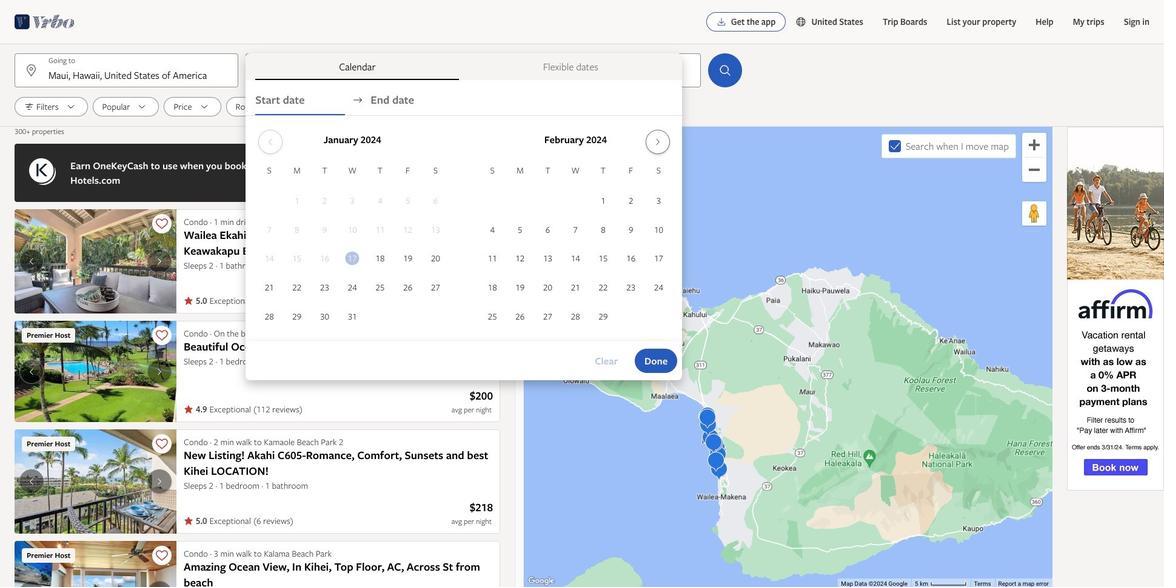 Task type: locate. For each thing, give the bounding box(es) containing it.
1 vertical spatial xsmall image
[[184, 405, 194, 414]]

january 2024 element
[[256, 164, 450, 332]]

february 2024 element
[[479, 164, 673, 332]]

map region
[[524, 127, 1053, 587]]

xsmall image
[[184, 296, 194, 306], [184, 405, 194, 414]]

application
[[256, 125, 673, 332]]

2 xsmall image from the top
[[184, 405, 194, 414]]

image of wailea ekahi studio #52-e beautifully renovated studio on keawakapu beach image
[[15, 209, 177, 314]]

show previous image for wailea ekahi studio #52-e beautifully renovated studio on keawakapu beach image
[[24, 257, 39, 266]]

tab list
[[246, 53, 683, 80]]

1 xsmall image from the top
[[184, 296, 194, 306]]

show next image for new listing! akahi c605-romance, comfort, sunsets and best kihei location! image
[[152, 477, 167, 487]]

0 vertical spatial xsmall image
[[184, 296, 194, 306]]

show next image for wailea ekahi studio #52-e beautifully renovated studio on keawakapu beach image
[[152, 257, 167, 266]]

xsmall image for image of wailea ekahi studio #52-e beautifully renovated studio on keawakapu beach
[[184, 296, 194, 306]]

view and light fill the living area image
[[15, 541, 177, 587]]

directional image
[[353, 95, 364, 106]]



Task type: describe. For each thing, give the bounding box(es) containing it.
search image
[[718, 63, 733, 78]]

show previous image for new listing! akahi c605-romance, comfort, sunsets and best kihei location! image
[[24, 477, 39, 487]]

xsmall image
[[184, 516, 194, 526]]

image of beautiful ocean front condo - unit a-314 image
[[15, 321, 177, 422]]

today element
[[346, 252, 360, 265]]

show previous image for beautiful ocean front condo - unit a-314 image
[[24, 367, 39, 376]]

download the app button image
[[717, 17, 727, 27]]

previous month image
[[263, 137, 278, 147]]

small image
[[796, 16, 812, 27]]

next month image
[[651, 137, 665, 147]]

google image
[[527, 575, 556, 587]]

private lanai with a view of the ocean. image
[[15, 430, 177, 534]]

show next image for beautiful ocean front condo - unit a-314 image
[[152, 367, 167, 376]]

vrbo logo image
[[15, 12, 75, 32]]

xsmall image for image of beautiful ocean front condo - unit a-314
[[184, 405, 194, 414]]



Task type: vqa. For each thing, say whether or not it's contained in the screenshot.
'directional' icon
yes



